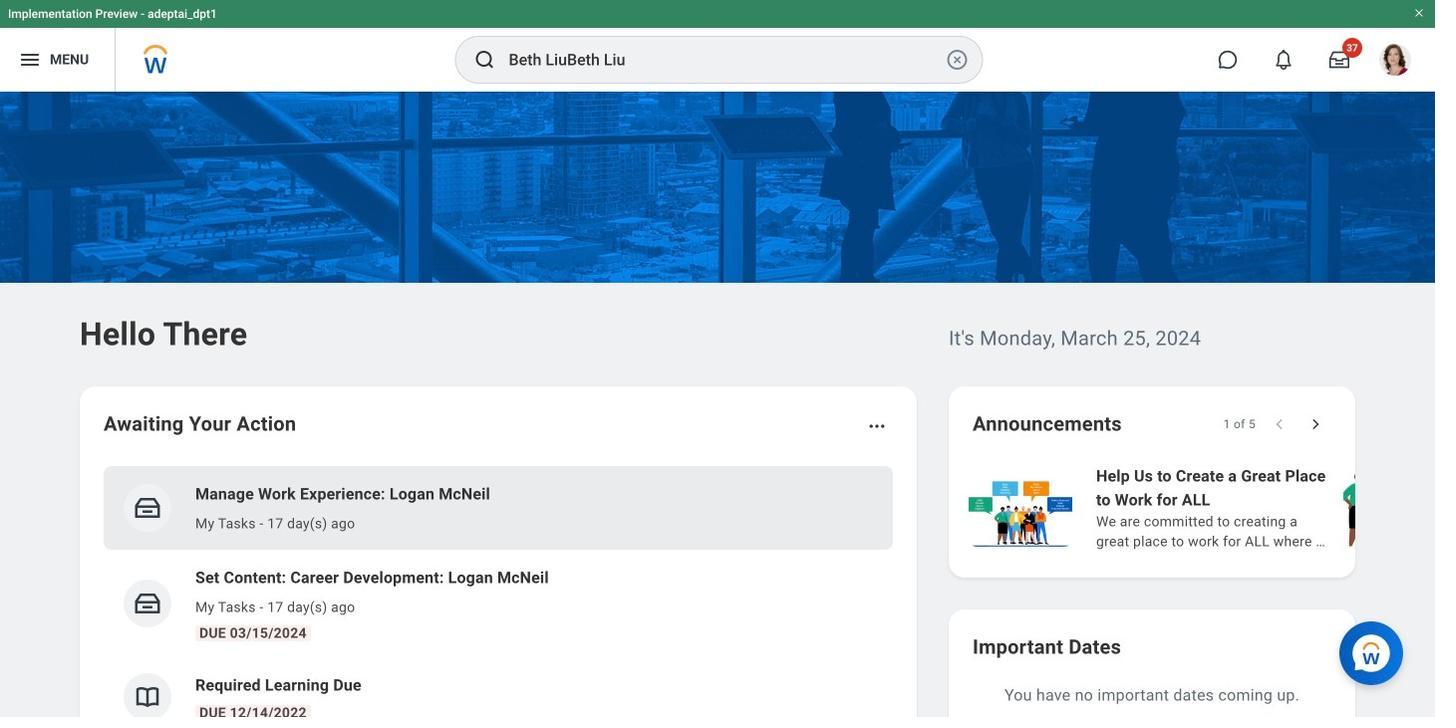 Task type: vqa. For each thing, say whether or not it's contained in the screenshot.
Direct Referral
no



Task type: locate. For each thing, give the bounding box(es) containing it.
chevron right small image
[[1306, 415, 1326, 435]]

search image
[[473, 48, 497, 72]]

1 inbox image from the top
[[133, 494, 163, 524]]

related actions image
[[868, 417, 888, 437]]

x circle image
[[946, 48, 970, 72]]

book open image
[[133, 683, 163, 713]]

banner
[[0, 0, 1436, 92]]

main content
[[0, 92, 1436, 718]]

notifications large image
[[1274, 50, 1294, 70]]

chevron left small image
[[1270, 415, 1290, 435]]

list
[[965, 463, 1436, 554], [104, 467, 894, 718]]

1 vertical spatial inbox image
[[133, 589, 163, 619]]

Search Workday  search field
[[509, 38, 942, 82]]

list item
[[104, 467, 894, 550]]

profile logan mcneil image
[[1380, 44, 1412, 80]]

justify image
[[18, 48, 42, 72]]

inbox image
[[133, 494, 163, 524], [133, 589, 163, 619]]

status
[[1224, 417, 1256, 433]]

0 vertical spatial inbox image
[[133, 494, 163, 524]]



Task type: describe. For each thing, give the bounding box(es) containing it.
inbox large image
[[1330, 50, 1350, 70]]

2 inbox image from the top
[[133, 589, 163, 619]]

1 horizontal spatial list
[[965, 463, 1436, 554]]

close environment banner image
[[1414, 7, 1426, 19]]

0 horizontal spatial list
[[104, 467, 894, 718]]



